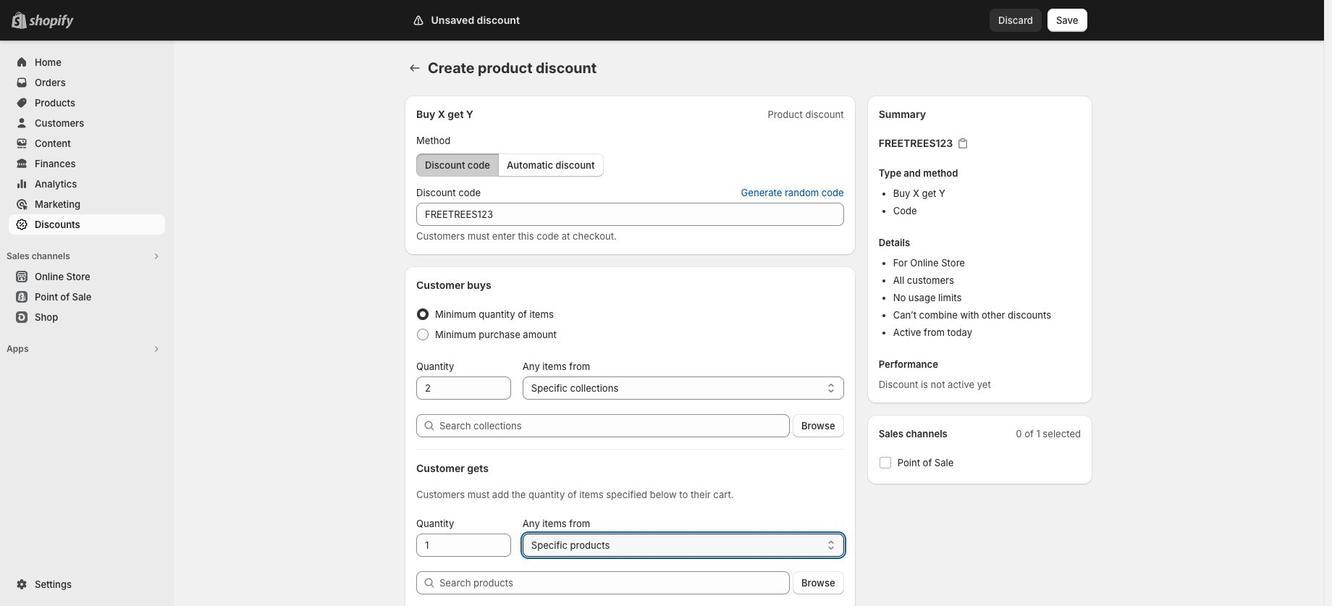 Task type: describe. For each thing, give the bounding box(es) containing it.
shopify image
[[29, 14, 74, 29]]

Search products text field
[[440, 572, 790, 595]]



Task type: locate. For each thing, give the bounding box(es) containing it.
Search collections text field
[[440, 414, 790, 438]]

None text field
[[417, 203, 844, 226], [417, 377, 511, 400], [417, 534, 511, 557], [417, 203, 844, 226], [417, 377, 511, 400], [417, 534, 511, 557]]



Task type: vqa. For each thing, say whether or not it's contained in the screenshot.
customers
no



